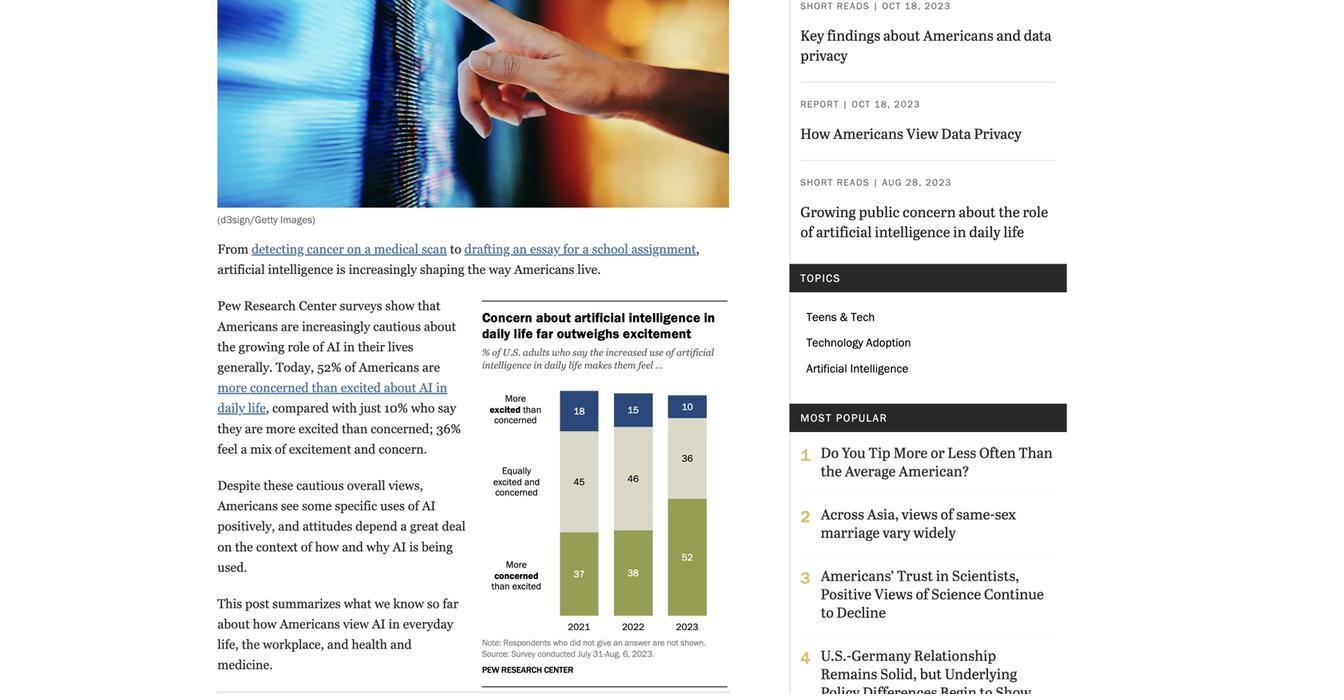 Task type: describe. For each thing, give the bounding box(es) containing it.
(d3sign/getty images)
[[218, 214, 315, 226]]

u.s.-
[[821, 646, 852, 666]]

americans' trust in scientists, positive views of science continue to decline
[[821, 566, 1044, 623]]

attitudes
[[303, 520, 353, 534]]

report
[[801, 98, 840, 110]]

2 horizontal spatial are
[[422, 361, 440, 375]]

view
[[907, 123, 939, 143]]

vary
[[883, 523, 911, 543]]

0 horizontal spatial 2023
[[894, 98, 921, 110]]

but
[[920, 664, 942, 685]]

tech
[[851, 310, 875, 325]]

americans inside , artificial intelligence is increasingly shaping the way americans live.
[[514, 263, 575, 277]]

life inside growing public concern about the role of artificial intelligence in daily life
[[1004, 221, 1025, 242]]

decline
[[837, 603, 886, 623]]

today,
[[276, 361, 314, 375]]

context
[[256, 540, 298, 555]]

see
[[281, 499, 299, 514]]

of inside americans' trust in scientists, positive views of science continue to decline
[[916, 584, 929, 605]]

excited inside pew research center surveys show that americans are increasingly cautious about the growing role of ai in their lives generally. today, 52% of americans are more concerned than excited about ai in daily life
[[341, 381, 381, 396]]

underlying
[[945, 664, 1017, 685]]

ai up who
[[419, 381, 433, 396]]

technology adoption link
[[801, 330, 1056, 356]]

differences
[[863, 683, 938, 695]]

what
[[344, 597, 372, 612]]

images)
[[280, 214, 315, 226]]

being
[[422, 540, 453, 555]]

show
[[996, 683, 1032, 695]]

increasingly inside pew research center surveys show that americans are increasingly cautious about the growing role of ai in their lives generally. today, 52% of americans are more concerned than excited about ai in daily life
[[302, 320, 370, 334]]

summarizes
[[272, 597, 341, 612]]

the inside pew research center surveys show that americans are increasingly cautious about the growing role of ai in their lives generally. today, 52% of americans are more concerned than excited about ai in daily life
[[218, 340, 236, 355]]

most
[[801, 412, 832, 425]]

and down see
[[278, 520, 300, 534]]

of inside across asia, views of same-sex marriage vary widely
[[941, 504, 954, 525]]

policy
[[821, 683, 860, 695]]

begin
[[941, 683, 977, 695]]

relationship
[[914, 646, 997, 666]]

close up of woman's hand touching illuminated and multi-coloured led display screen, connecting to the future. people, lifestyle and technology image
[[218, 0, 729, 208]]

36%
[[436, 422, 461, 436]]

from detecting cancer on a medical scan to drafting an essay for a school assignment
[[218, 242, 696, 257]]

specific
[[335, 499, 377, 514]]

pew
[[218, 299, 241, 314]]

the inside this post summarizes what we know so far about how americans view ai in everyday life, the workplace, and health and medicine.
[[242, 638, 260, 653]]

artificial
[[807, 361, 848, 376]]

everyday
[[403, 618, 453, 632]]

concern
[[903, 201, 956, 222]]

despite these cautious overall views, americans see some specific uses of ai positively, and attitudes depend a great deal on the context of how and why ai is being used.
[[218, 479, 466, 575]]

americans inside this post summarizes what we know so far about how americans view ai in everyday life, the workplace, and health and medicine.
[[280, 618, 340, 632]]

than inside , compared with just 10% who say they are more excited than concerned; 36% feel a mix of excitement and concern.
[[342, 422, 368, 436]]

detecting cancer on a medical scan link
[[252, 242, 447, 257]]

cautious inside despite these cautious overall views, americans see some specific uses of ai positively, and attitudes depend a great deal on the context of how and why ai is being used.
[[296, 479, 344, 493]]

about inside growing public concern about the role of artificial intelligence in daily life
[[959, 201, 996, 222]]

how americans view data privacy link
[[801, 123, 1022, 143]]

medical
[[374, 242, 419, 257]]

mix
[[250, 443, 272, 457]]

short reads | aug 28, 2023
[[801, 177, 952, 188]]

in inside growing public concern about the role of artificial intelligence in daily life
[[953, 221, 967, 242]]

reads
[[837, 177, 870, 188]]

, for , compared with just 10% who say they are more excited than concerned; 36% feel a mix of excitement and concern.
[[266, 402, 269, 416]]

ai right why
[[393, 540, 406, 555]]

concerned
[[250, 381, 309, 396]]

is inside , artificial intelligence is increasingly shaping the way americans live.
[[336, 263, 346, 277]]

growing public concern about the role of artificial intelligence in daily life link
[[801, 201, 1049, 242]]

continue
[[984, 584, 1044, 605]]

a inside , compared with just 10% who say they are more excited than concerned; 36% feel a mix of excitement and concern.
[[241, 443, 247, 457]]

american?
[[899, 461, 970, 481]]

same-
[[957, 504, 995, 525]]

than
[[1019, 443, 1053, 463]]

deal
[[442, 520, 466, 534]]

health
[[352, 638, 387, 653]]

data
[[942, 123, 971, 143]]

say
[[438, 402, 456, 416]]

key findings about americans and data privacy link
[[801, 25, 1052, 65]]

role inside pew research center surveys show that americans are increasingly cautious about the growing role of ai in their lives generally. today, 52% of americans are more concerned than excited about ai in daily life
[[288, 340, 310, 355]]

short
[[801, 177, 834, 188]]

role inside growing public concern about the role of artificial intelligence in daily life
[[1023, 201, 1049, 222]]

findings
[[827, 25, 881, 45]]

way
[[489, 263, 511, 277]]

more concerned than excited about ai in daily life link
[[218, 381, 447, 416]]

americans up growing
[[218, 320, 278, 334]]

you
[[842, 443, 866, 463]]

about up 10%
[[384, 381, 416, 396]]

assignment
[[632, 242, 696, 257]]

excitement
[[289, 443, 351, 457]]

view
[[343, 618, 369, 632]]

that
[[418, 299, 441, 314]]

most popular
[[801, 412, 888, 425]]

this
[[218, 597, 242, 612]]

to inside americans' trust in scientists, positive views of science continue to decline
[[821, 603, 834, 623]]

do you tip more or less often than the average american? link
[[821, 443, 1056, 481]]

used.
[[218, 561, 247, 575]]

ai up great
[[422, 499, 436, 514]]

americans inside despite these cautious overall views, americans see some specific uses of ai positively, and attitudes depend a great deal on the context of how and why ai is being used.
[[218, 499, 278, 514]]

how inside despite these cautious overall views, americans see some specific uses of ai positively, and attitudes depend a great deal on the context of how and why ai is being used.
[[315, 540, 339, 555]]

less
[[948, 443, 977, 463]]

know
[[393, 597, 424, 612]]

the inside , artificial intelligence is increasingly shaping the way americans live.
[[468, 263, 486, 277]]

and inside key findings about americans and data privacy
[[997, 25, 1021, 45]]

far
[[443, 597, 459, 612]]

is inside despite these cautious overall views, americans see some specific uses of ai positively, and attitudes depend a great deal on the context of how and why ai is being used.
[[409, 540, 419, 555]]

these
[[264, 479, 293, 493]]

marriage
[[821, 523, 880, 543]]

1
[[801, 446, 811, 466]]

adoption
[[866, 336, 911, 350]]

, artificial intelligence is increasingly shaping the way americans live.
[[218, 242, 700, 277]]

do you tip more or less often than the average american?
[[821, 443, 1053, 481]]

life inside pew research center surveys show that americans are increasingly cautious about the growing role of ai in their lives generally. today, 52% of americans are more concerned than excited about ai in daily life
[[248, 402, 266, 416]]

americans'
[[821, 566, 894, 586]]



Task type: vqa. For each thing, say whether or not it's contained in the screenshot.
on
yes



Task type: locate. For each thing, give the bounding box(es) containing it.
and left why
[[342, 540, 363, 555]]

about down this
[[218, 618, 250, 632]]

a right for
[[583, 242, 589, 257]]

0 vertical spatial artificial
[[816, 221, 872, 242]]

surveys
[[340, 299, 382, 314]]

u.s.-germany relationship remains solid, but underlying policy differences begin to show link
[[821, 646, 1056, 695]]

an
[[513, 242, 527, 257]]

2 horizontal spatial to
[[980, 683, 993, 695]]

0 horizontal spatial are
[[245, 422, 263, 436]]

live.
[[578, 263, 601, 277]]

is down great
[[409, 540, 419, 555]]

0 vertical spatial excited
[[341, 381, 381, 396]]

popular
[[836, 412, 888, 425]]

0 vertical spatial life
[[1004, 221, 1025, 242]]

the right 1
[[821, 461, 842, 481]]

1 horizontal spatial cautious
[[373, 320, 421, 334]]

1 horizontal spatial on
[[347, 242, 362, 257]]

artificial inside growing public concern about the role of artificial intelligence in daily life
[[816, 221, 872, 242]]

a stacked bar chart showing that concern about artificial intelligence in daily life far outweighs excitement. image
[[481, 300, 729, 689]]

1 vertical spatial increasingly
[[302, 320, 370, 334]]

0 horizontal spatial |
[[843, 98, 849, 110]]

1 horizontal spatial than
[[342, 422, 368, 436]]

1 vertical spatial is
[[409, 540, 419, 555]]

increasingly down medical
[[349, 263, 417, 277]]

0 horizontal spatial to
[[450, 242, 461, 257]]

some
[[302, 499, 332, 514]]

2 vertical spatial are
[[245, 422, 263, 436]]

1 vertical spatial to
[[821, 603, 834, 623]]

depend
[[356, 520, 398, 534]]

just
[[360, 402, 381, 416]]

are inside , compared with just 10% who say they are more excited than concerned; 36% feel a mix of excitement and concern.
[[245, 422, 263, 436]]

0 vertical spatial daily
[[969, 221, 1001, 242]]

excited
[[341, 381, 381, 396], [299, 422, 339, 436]]

1 vertical spatial intelligence
[[268, 263, 333, 277]]

artificial down from
[[218, 263, 265, 277]]

drafting
[[465, 242, 510, 257]]

1 horizontal spatial more
[[266, 422, 296, 436]]

0 horizontal spatial artificial
[[218, 263, 265, 277]]

1 vertical spatial daily
[[218, 402, 245, 416]]

excited up the just
[[341, 381, 381, 396]]

artificial inside , artificial intelligence is increasingly shaping the way americans live.
[[218, 263, 265, 277]]

concerned;
[[371, 422, 433, 436]]

1 vertical spatial 2023
[[926, 177, 952, 188]]

with
[[332, 402, 357, 416]]

of inside , compared with just 10% who say they are more excited than concerned; 36% feel a mix of excitement and concern.
[[275, 443, 286, 457]]

and inside , compared with just 10% who say they are more excited than concerned; 36% feel a mix of excitement and concern.
[[354, 443, 376, 457]]

to inside "u.s.-germany relationship remains solid, but underlying policy differences begin to show"
[[980, 683, 993, 695]]

daily inside pew research center surveys show that americans are increasingly cautious about the growing role of ai in their lives generally. today, 52% of americans are more concerned than excited about ai in daily life
[[218, 402, 245, 416]]

0 horizontal spatial daily
[[218, 402, 245, 416]]

cancer
[[307, 242, 344, 257]]

a left medical
[[365, 242, 371, 257]]

overall
[[347, 479, 386, 493]]

lives
[[388, 340, 414, 355]]

artificial intelligence
[[807, 361, 909, 376]]

2
[[801, 507, 811, 528]]

1 vertical spatial role
[[288, 340, 310, 355]]

0 vertical spatial to
[[450, 242, 461, 257]]

increasingly inside , artificial intelligence is increasingly shaping the way americans live.
[[349, 263, 417, 277]]

0 horizontal spatial on
[[218, 540, 232, 555]]

in inside americans' trust in scientists, positive views of science continue to decline
[[936, 566, 949, 586]]

the down privacy
[[999, 201, 1020, 222]]

more inside , compared with just 10% who say they are more excited than concerned; 36% feel a mix of excitement and concern.
[[266, 422, 296, 436]]

intelligence down detecting in the left of the page
[[268, 263, 333, 277]]

americans up the positively,
[[218, 499, 278, 514]]

life,
[[218, 638, 239, 653]]

1 horizontal spatial is
[[409, 540, 419, 555]]

aug
[[882, 177, 903, 188]]

&
[[840, 310, 848, 325]]

0 horizontal spatial intelligence
[[268, 263, 333, 277]]

increasingly down center
[[302, 320, 370, 334]]

1 vertical spatial cautious
[[296, 479, 344, 493]]

about
[[884, 25, 921, 45], [959, 201, 996, 222], [424, 320, 456, 334], [384, 381, 416, 396], [218, 618, 250, 632]]

daily
[[969, 221, 1001, 242], [218, 402, 245, 416]]

more inside pew research center surveys show that americans are increasingly cautious about the growing role of ai in their lives generally. today, 52% of americans are more concerned than excited about ai in daily life
[[218, 381, 247, 396]]

topics
[[801, 272, 841, 285]]

list containing teens & tech
[[801, 305, 1056, 382]]

how down post
[[253, 618, 277, 632]]

essay
[[530, 242, 560, 257]]

, for , artificial intelligence is increasingly shaping the way americans live.
[[696, 242, 700, 257]]

1 vertical spatial artificial
[[218, 263, 265, 277]]

privacy
[[974, 123, 1022, 143]]

how down attitudes
[[315, 540, 339, 555]]

privacy
[[801, 45, 848, 65]]

more
[[218, 381, 247, 396], [266, 422, 296, 436]]

to left "decline"
[[821, 603, 834, 623]]

the up the medicine.
[[242, 638, 260, 653]]

1 horizontal spatial excited
[[341, 381, 381, 396]]

1 horizontal spatial life
[[1004, 221, 1025, 242]]

of inside growing public concern about the role of artificial intelligence in daily life
[[801, 221, 813, 242]]

1 horizontal spatial ,
[[696, 242, 700, 257]]

than down 52%
[[312, 381, 338, 396]]

for
[[563, 242, 580, 257]]

the
[[999, 201, 1020, 222], [468, 263, 486, 277], [218, 340, 236, 355], [821, 461, 842, 481], [235, 540, 253, 555], [242, 638, 260, 653]]

are up who
[[422, 361, 440, 375]]

we
[[375, 597, 390, 612]]

, inside , compared with just 10% who say they are more excited than concerned; 36% feel a mix of excitement and concern.
[[266, 402, 269, 416]]

do
[[821, 443, 839, 463]]

1 horizontal spatial how
[[315, 540, 339, 555]]

the inside do you tip more or less often than the average american?
[[821, 461, 842, 481]]

or
[[931, 443, 945, 463]]

a right feel
[[241, 443, 247, 457]]

1 vertical spatial how
[[253, 618, 277, 632]]

0 horizontal spatial than
[[312, 381, 338, 396]]

more down 'generally.'
[[218, 381, 247, 396]]

0 horizontal spatial how
[[253, 618, 277, 632]]

despite
[[218, 479, 260, 493]]

(d3sign/getty
[[218, 214, 278, 226]]

, inside , artificial intelligence is increasingly shaping the way americans live.
[[696, 242, 700, 257]]

and
[[997, 25, 1021, 45], [354, 443, 376, 457], [278, 520, 300, 534], [342, 540, 363, 555], [327, 638, 349, 653], [390, 638, 412, 653]]

1 horizontal spatial artificial
[[816, 221, 872, 242]]

| left oct
[[843, 98, 849, 110]]

teens & tech
[[807, 310, 875, 325]]

widely
[[914, 523, 956, 543]]

how inside this post summarizes what we know so far about how americans view ai in everyday life, the workplace, and health and medicine.
[[253, 618, 277, 632]]

1 vertical spatial more
[[266, 422, 296, 436]]

0 horizontal spatial is
[[336, 263, 346, 277]]

0 vertical spatial is
[[336, 263, 346, 277]]

the inside growing public concern about the role of artificial intelligence in daily life
[[999, 201, 1020, 222]]

americans' trust in scientists, positive views of science continue to decline link
[[821, 566, 1056, 623]]

teens
[[807, 310, 837, 325]]

1 horizontal spatial |
[[873, 177, 879, 188]]

1 vertical spatial ,
[[266, 402, 269, 416]]

2023 right 28,
[[926, 177, 952, 188]]

growing
[[801, 201, 856, 222]]

teens & tech link
[[801, 305, 1056, 330]]

than
[[312, 381, 338, 396], [342, 422, 368, 436]]

artificial down reads
[[816, 221, 872, 242]]

|
[[843, 98, 849, 110], [873, 177, 879, 188]]

28,
[[906, 177, 923, 188]]

scientists,
[[952, 566, 1020, 586]]

0 vertical spatial increasingly
[[349, 263, 417, 277]]

solid,
[[881, 664, 917, 685]]

uses
[[380, 499, 405, 514]]

who
[[411, 402, 435, 416]]

school
[[592, 242, 628, 257]]

and up overall
[[354, 443, 376, 457]]

0 vertical spatial ,
[[696, 242, 700, 257]]

workplace,
[[263, 638, 324, 653]]

intelligence down 28,
[[875, 221, 951, 242]]

excited inside , compared with just 10% who say they are more excited than concerned; 36% feel a mix of excitement and concern.
[[299, 422, 339, 436]]

about right the concern
[[959, 201, 996, 222]]

2 vertical spatial to
[[980, 683, 993, 695]]

0 vertical spatial intelligence
[[875, 221, 951, 242]]

about inside key findings about americans and data privacy
[[884, 25, 921, 45]]

cautious inside pew research center surveys show that americans are increasingly cautious about the growing role of ai in their lives generally. today, 52% of americans are more concerned than excited about ai in daily life
[[373, 320, 421, 334]]

public
[[859, 201, 900, 222]]

americans down essay
[[514, 263, 575, 277]]

sex
[[995, 504, 1017, 525]]

in inside this post summarizes what we know so far about how americans view ai in everyday life, the workplace, and health and medicine.
[[389, 618, 400, 632]]

a inside despite these cautious overall views, americans see some specific uses of ai positively, and attitudes depend a great deal on the context of how and why ai is being used.
[[401, 520, 407, 534]]

to
[[450, 242, 461, 257], [821, 603, 834, 623], [980, 683, 993, 695]]

report | oct 18, 2023
[[801, 98, 921, 110]]

1 horizontal spatial to
[[821, 603, 834, 623]]

0 horizontal spatial role
[[288, 340, 310, 355]]

to right "scan" on the left of page
[[450, 242, 461, 257]]

1 vertical spatial life
[[248, 402, 266, 416]]

0 horizontal spatial excited
[[299, 422, 339, 436]]

a left great
[[401, 520, 407, 534]]

1 horizontal spatial daily
[[969, 221, 1001, 242]]

remains
[[821, 664, 878, 685]]

1 vertical spatial excited
[[299, 422, 339, 436]]

0 horizontal spatial ,
[[266, 402, 269, 416]]

than inside pew research center surveys show that americans are increasingly cautious about the growing role of ai in their lives generally. today, 52% of americans are more concerned than excited about ai in daily life
[[312, 381, 338, 396]]

on up used.
[[218, 540, 232, 555]]

their
[[358, 340, 385, 355]]

1 horizontal spatial 2023
[[926, 177, 952, 188]]

positive
[[821, 584, 872, 605]]

to left "show"
[[980, 683, 993, 695]]

and right health
[[390, 638, 412, 653]]

1 vertical spatial |
[[873, 177, 879, 188]]

and left the "data"
[[997, 25, 1021, 45]]

0 vertical spatial |
[[843, 98, 849, 110]]

daily right the concern
[[969, 221, 1001, 242]]

0 vertical spatial how
[[315, 540, 339, 555]]

more
[[894, 443, 928, 463]]

0 vertical spatial are
[[281, 320, 299, 334]]

the down drafting
[[468, 263, 486, 277]]

list
[[801, 305, 1056, 382]]

a
[[365, 242, 371, 257], [583, 242, 589, 257], [241, 443, 247, 457], [401, 520, 407, 534]]

americans down summarizes
[[280, 618, 340, 632]]

on right cancer
[[347, 242, 362, 257]]

the down the positively,
[[235, 540, 253, 555]]

1 horizontal spatial are
[[281, 320, 299, 334]]

the up 'generally.'
[[218, 340, 236, 355]]

positively,
[[218, 520, 275, 534]]

intelligence inside , artificial intelligence is increasingly shaping the way americans live.
[[268, 263, 333, 277]]

role
[[1023, 201, 1049, 222], [288, 340, 310, 355]]

1 vertical spatial than
[[342, 422, 368, 436]]

, compared with just 10% who say they are more excited than concerned; 36% feel a mix of excitement and concern.
[[218, 402, 461, 457]]

are down the research
[[281, 320, 299, 334]]

compared
[[272, 402, 329, 416]]

intelligence
[[875, 221, 951, 242], [268, 263, 333, 277]]

1 horizontal spatial role
[[1023, 201, 1049, 222]]

about inside this post summarizes what we know so far about how americans view ai in everyday life, the workplace, and health and medicine.
[[218, 618, 250, 632]]

0 horizontal spatial cautious
[[296, 479, 344, 493]]

daily up they
[[218, 402, 245, 416]]

52%
[[317, 361, 342, 375]]

0 vertical spatial cautious
[[373, 320, 421, 334]]

cautious down show
[[373, 320, 421, 334]]

science
[[932, 584, 982, 605]]

show
[[385, 299, 415, 314]]

0 vertical spatial on
[[347, 242, 362, 257]]

1 horizontal spatial intelligence
[[875, 221, 951, 242]]

americans down lives
[[359, 361, 419, 375]]

is down detecting cancer on a medical scan link
[[336, 263, 346, 277]]

views
[[902, 504, 938, 525]]

2023 right 18,
[[894, 98, 921, 110]]

the inside despite these cautious overall views, americans see some specific uses of ai positively, and attitudes depend a great deal on the context of how and why ai is being used.
[[235, 540, 253, 555]]

0 vertical spatial than
[[312, 381, 338, 396]]

than down with
[[342, 422, 368, 436]]

more up mix
[[266, 422, 296, 436]]

and down view
[[327, 638, 349, 653]]

daily inside growing public concern about the role of artificial intelligence in daily life
[[969, 221, 1001, 242]]

ai up 52%
[[327, 340, 340, 355]]

3
[[801, 569, 811, 589]]

0 horizontal spatial life
[[248, 402, 266, 416]]

ai down 'we'
[[372, 618, 386, 632]]

2023
[[894, 98, 921, 110], [926, 177, 952, 188]]

0 vertical spatial role
[[1023, 201, 1049, 222]]

data
[[1024, 25, 1052, 45]]

1 vertical spatial on
[[218, 540, 232, 555]]

| left 'aug'
[[873, 177, 879, 188]]

4
[[801, 649, 811, 669]]

research
[[244, 299, 296, 314]]

0 horizontal spatial more
[[218, 381, 247, 396]]

0 vertical spatial more
[[218, 381, 247, 396]]

on inside despite these cautious overall views, americans see some specific uses of ai positively, and attitudes depend a great deal on the context of how and why ai is being used.
[[218, 540, 232, 555]]

ai inside this post summarizes what we know so far about how americans view ai in everyday life, the workplace, and health and medicine.
[[372, 618, 386, 632]]

1 vertical spatial are
[[422, 361, 440, 375]]

intelligence inside growing public concern about the role of artificial intelligence in daily life
[[875, 221, 951, 242]]

average
[[845, 461, 896, 481]]

americans inside key findings about americans and data privacy
[[924, 25, 994, 45]]

technology
[[807, 336, 863, 350]]

cautious up some
[[296, 479, 344, 493]]

excited up excitement
[[299, 422, 339, 436]]

americans down oct
[[833, 123, 904, 143]]

about right findings
[[884, 25, 921, 45]]

americans left the "data"
[[924, 25, 994, 45]]

0 vertical spatial 2023
[[894, 98, 921, 110]]

about down that
[[424, 320, 456, 334]]

are up mix
[[245, 422, 263, 436]]

in
[[953, 221, 967, 242], [344, 340, 355, 355], [436, 381, 447, 396], [936, 566, 949, 586], [389, 618, 400, 632]]



